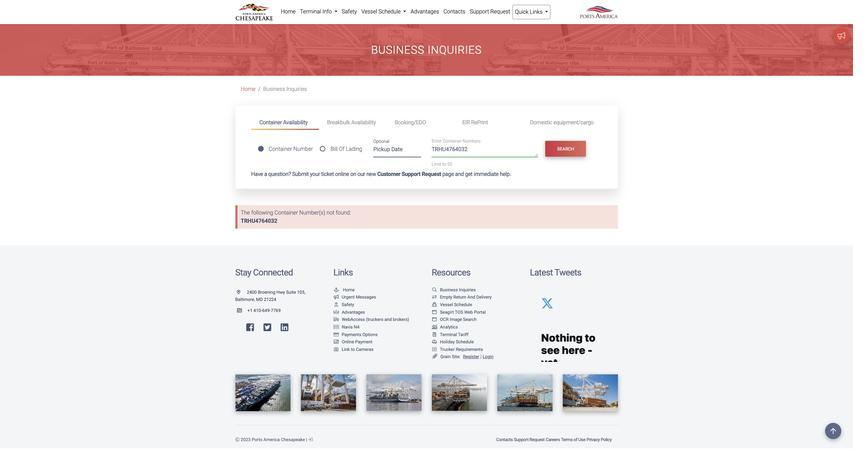 Task type: locate. For each thing, give the bounding box(es) containing it.
search down domestic equipment/cargo link
[[557, 146, 574, 152]]

search down 'web'
[[463, 317, 477, 323]]

2400
[[247, 290, 257, 295]]

1 horizontal spatial search
[[557, 146, 574, 152]]

request left quick
[[491, 8, 510, 15]]

map marker alt image
[[237, 291, 246, 295]]

1 horizontal spatial business
[[371, 44, 425, 57]]

container
[[259, 119, 282, 126], [443, 139, 462, 144], [269, 146, 292, 153], [275, 210, 298, 216]]

domestic equipment/cargo
[[530, 119, 594, 126]]

support request link left careers
[[514, 434, 545, 446]]

container right following on the left of page
[[275, 210, 298, 216]]

0 horizontal spatial to
[[351, 347, 355, 352]]

1 vertical spatial contacts link
[[496, 434, 514, 446]]

site:
[[452, 355, 461, 360]]

0 horizontal spatial search
[[463, 317, 477, 323]]

links up anchor image
[[334, 268, 353, 278]]

105,
[[297, 290, 306, 295]]

links right quick
[[530, 9, 543, 15]]

0 vertical spatial contacts
[[444, 8, 466, 15]]

1 vertical spatial support
[[402, 171, 421, 178]]

urgent
[[342, 295, 355, 300]]

1 vertical spatial safety link
[[334, 302, 354, 308]]

0 horizontal spatial support request link
[[468, 5, 513, 19]]

0 vertical spatial to
[[443, 162, 446, 167]]

enter container numbers
[[432, 139, 481, 144]]

0 vertical spatial |
[[481, 354, 482, 360]]

eir
[[463, 119, 470, 126]]

2 vertical spatial home
[[343, 288, 355, 293]]

request
[[491, 8, 510, 15], [422, 171, 441, 178], [530, 437, 545, 443]]

contacts
[[444, 8, 466, 15], [497, 437, 513, 443]]

help.
[[500, 171, 511, 178]]

1 horizontal spatial to
[[443, 162, 446, 167]]

brokers)
[[393, 317, 409, 323]]

1 horizontal spatial contacts
[[497, 437, 513, 443]]

cameras
[[356, 347, 374, 352]]

1 horizontal spatial home link
[[279, 5, 298, 19]]

0 vertical spatial links
[[530, 9, 543, 15]]

stay
[[235, 268, 251, 278]]

and left brokers)
[[385, 317, 392, 323]]

linkedin image
[[281, 323, 289, 332]]

terminal down analytics
[[440, 332, 457, 337]]

safety down urgent at the left of the page
[[342, 302, 354, 308]]

to left 50
[[443, 162, 446, 167]]

business inquiries
[[371, 44, 482, 57], [263, 86, 307, 93], [440, 288, 476, 293]]

0 horizontal spatial vessel
[[362, 8, 377, 15]]

0 horizontal spatial and
[[385, 317, 392, 323]]

1 vertical spatial |
[[306, 437, 307, 443]]

customer support request link
[[377, 171, 441, 178]]

| left the sign in 'image'
[[306, 437, 307, 443]]

terminal for terminal info
[[300, 8, 321, 15]]

0 vertical spatial and
[[455, 171, 464, 178]]

2 vertical spatial home link
[[334, 288, 355, 293]]

payment
[[355, 340, 373, 345]]

facebook square image
[[246, 323, 254, 332]]

2 availability from the left
[[351, 119, 376, 126]]

request down limit
[[422, 171, 441, 178]]

bill of lading
[[331, 146, 362, 153]]

0 horizontal spatial contacts
[[444, 8, 466, 15]]

following
[[251, 210, 273, 216]]

Optional text field
[[374, 144, 422, 158]]

0 vertical spatial advantages link
[[409, 5, 442, 19]]

search image
[[432, 288, 437, 293]]

0 horizontal spatial terminal
[[300, 8, 321, 15]]

return
[[454, 295, 467, 300]]

safety link right info
[[340, 5, 359, 19]]

number(s)
[[299, 210, 325, 216]]

1 horizontal spatial and
[[455, 171, 464, 178]]

home link for urgent messages link at the left of the page
[[334, 288, 355, 293]]

1 horizontal spatial request
[[491, 8, 510, 15]]

contacts link
[[442, 5, 468, 19], [496, 434, 514, 446]]

| left login link
[[481, 354, 482, 360]]

limit
[[432, 162, 442, 167]]

empty return and delivery link
[[432, 295, 492, 300]]

file invoice image
[[432, 333, 437, 337]]

grain site: register | login
[[441, 354, 494, 360]]

safety inside 'link'
[[342, 8, 357, 15]]

availability up container number
[[283, 119, 308, 126]]

1 horizontal spatial home
[[281, 8, 296, 15]]

1 vertical spatial and
[[385, 317, 392, 323]]

2 horizontal spatial support
[[514, 437, 529, 443]]

0 vertical spatial safety
[[342, 8, 357, 15]]

container availability link
[[251, 116, 319, 130]]

domestic
[[530, 119, 552, 126]]

1 vertical spatial safety
[[342, 302, 354, 308]]

search
[[557, 146, 574, 152], [463, 317, 477, 323]]

get
[[465, 171, 473, 178]]

broening
[[258, 290, 275, 295]]

vessel
[[362, 8, 377, 15], [440, 302, 453, 308]]

1 vertical spatial contacts
[[497, 437, 513, 443]]

twitter square image
[[264, 323, 271, 332]]

empty return and delivery
[[440, 295, 492, 300]]

safety link down urgent at the left of the page
[[334, 302, 354, 308]]

support request link left quick
[[468, 5, 513, 19]]

bullhorn image
[[334, 296, 339, 300]]

2 vertical spatial schedule
[[456, 340, 474, 345]]

found:
[[336, 210, 351, 216]]

web
[[464, 310, 473, 315]]

delivery
[[477, 295, 492, 300]]

breakbulk availability link
[[319, 116, 387, 129]]

payments options link
[[334, 332, 378, 337]]

1 vertical spatial vessel schedule link
[[432, 302, 472, 308]]

links
[[530, 9, 543, 15], [334, 268, 353, 278]]

contacts for contacts
[[444, 8, 466, 15]]

availability inside breakbulk availability link
[[351, 119, 376, 126]]

1 horizontal spatial advantages link
[[409, 5, 442, 19]]

advantages
[[411, 8, 439, 15], [342, 310, 365, 315]]

terminal for terminal tariff
[[440, 332, 457, 337]]

register link
[[462, 355, 479, 360]]

user hard hat image
[[334, 303, 339, 308]]

0 horizontal spatial request
[[422, 171, 441, 178]]

0 vertical spatial business inquiries
[[371, 44, 482, 57]]

0 vertical spatial contacts link
[[442, 5, 468, 19]]

1 horizontal spatial availability
[[351, 119, 376, 126]]

browser image
[[432, 318, 437, 322]]

navis
[[342, 325, 353, 330]]

0 vertical spatial advantages
[[411, 8, 439, 15]]

home link
[[279, 5, 298, 19], [241, 86, 256, 93], [334, 288, 355, 293]]

1 vertical spatial home link
[[241, 86, 256, 93]]

2 horizontal spatial business
[[440, 288, 458, 293]]

(truckers
[[366, 317, 384, 323]]

login
[[483, 355, 494, 360]]

advantages link
[[409, 5, 442, 19], [334, 310, 365, 315]]

1 availability from the left
[[283, 119, 308, 126]]

schedule
[[379, 8, 401, 15], [454, 302, 472, 308], [456, 340, 474, 345]]

2 vertical spatial support
[[514, 437, 529, 443]]

0 horizontal spatial |
[[306, 437, 307, 443]]

1 vertical spatial business
[[263, 86, 285, 93]]

holiday schedule
[[440, 340, 474, 345]]

2 horizontal spatial home link
[[334, 288, 355, 293]]

availability right breakbulk
[[351, 119, 376, 126]]

safety right info
[[342, 8, 357, 15]]

eir reprint link
[[454, 116, 522, 129]]

0 vertical spatial terminal
[[300, 8, 321, 15]]

and left get
[[455, 171, 464, 178]]

contacts for contacts support request careers terms of use privacy policy
[[497, 437, 513, 443]]

container right 'enter'
[[443, 139, 462, 144]]

hand receiving image
[[334, 311, 339, 315]]

Enter Container Numbers text field
[[432, 146, 538, 157]]

1 vertical spatial schedule
[[454, 302, 472, 308]]

ocr image search link
[[432, 317, 477, 323]]

seagirt tos web portal
[[440, 310, 486, 315]]

schedule for the 'ship' 'image'
[[454, 302, 472, 308]]

1 vertical spatial support request link
[[514, 434, 545, 446]]

to right link
[[351, 347, 355, 352]]

2 vertical spatial request
[[530, 437, 545, 443]]

requirements
[[456, 347, 483, 352]]

1 horizontal spatial advantages
[[411, 8, 439, 15]]

booking/edo
[[395, 119, 426, 126]]

1 horizontal spatial terminal
[[440, 332, 457, 337]]

0 vertical spatial vessel schedule link
[[359, 5, 409, 19]]

1 horizontal spatial support request link
[[514, 434, 545, 446]]

1 vertical spatial advantages link
[[334, 310, 365, 315]]

0 vertical spatial home link
[[279, 5, 298, 19]]

number
[[294, 146, 313, 153]]

ocr
[[440, 317, 449, 323]]

info
[[323, 8, 332, 15]]

connected
[[253, 268, 293, 278]]

terminal left info
[[300, 8, 321, 15]]

1 vertical spatial terminal
[[440, 332, 457, 337]]

hwy
[[277, 290, 285, 295]]

1 horizontal spatial contacts link
[[496, 434, 514, 446]]

1 vertical spatial business inquiries
[[263, 86, 307, 93]]

2 vertical spatial inquiries
[[459, 288, 476, 293]]

0 horizontal spatial home link
[[241, 86, 256, 93]]

support request link
[[468, 5, 513, 19], [514, 434, 545, 446]]

support request
[[470, 8, 510, 15]]

2400 broening hwy suite 105, baltimore, md 21224
[[235, 290, 306, 303]]

1 vertical spatial vessel
[[440, 302, 453, 308]]

quick links link
[[513, 5, 551, 19]]

0 horizontal spatial vessel schedule
[[362, 8, 402, 15]]

1 safety from the top
[[342, 8, 357, 15]]

2 vertical spatial business
[[440, 288, 458, 293]]

analytics image
[[432, 325, 437, 330]]

availability inside container availability link
[[283, 119, 308, 126]]

terminal inside 'link'
[[300, 8, 321, 15]]

1 vertical spatial vessel schedule
[[440, 302, 472, 308]]

0 horizontal spatial contacts link
[[442, 5, 468, 19]]

terms
[[561, 437, 573, 443]]

request left careers
[[530, 437, 545, 443]]

webaccess (truckers and brokers) link
[[334, 317, 409, 323]]

online
[[342, 340, 354, 345]]

seagirt tos web portal link
[[432, 310, 486, 315]]

0 vertical spatial home
[[281, 8, 296, 15]]

ticket
[[321, 171, 334, 178]]

image
[[450, 317, 462, 323]]

0 vertical spatial schedule
[[379, 8, 401, 15]]

0 vertical spatial safety link
[[340, 5, 359, 19]]

1 horizontal spatial support
[[470, 8, 489, 15]]

home
[[281, 8, 296, 15], [241, 86, 256, 93], [343, 288, 355, 293]]

of
[[574, 437, 578, 443]]

0 horizontal spatial links
[[334, 268, 353, 278]]

0 vertical spatial vessel
[[362, 8, 377, 15]]

navis n4 link
[[334, 325, 360, 330]]

bells image
[[432, 340, 437, 345]]

0 vertical spatial search
[[557, 146, 574, 152]]

link
[[342, 347, 350, 352]]

browser image
[[432, 311, 437, 315]]

phone office image
[[237, 309, 248, 313]]

0 horizontal spatial advantages
[[342, 310, 365, 315]]

america
[[264, 437, 280, 443]]

lading
[[346, 146, 362, 153]]

1 vertical spatial to
[[351, 347, 355, 352]]

0 horizontal spatial home
[[241, 86, 256, 93]]

home link for terminal info 'link'
[[279, 5, 298, 19]]

0 horizontal spatial availability
[[283, 119, 308, 126]]

+1 410-649-7769
[[248, 308, 281, 313]]

2 horizontal spatial home
[[343, 288, 355, 293]]



Task type: describe. For each thing, give the bounding box(es) containing it.
submit
[[292, 171, 309, 178]]

schedule for bells image
[[456, 340, 474, 345]]

booking/edo link
[[387, 116, 454, 129]]

search button
[[546, 141, 586, 157]]

trucker requirements link
[[432, 347, 483, 352]]

2023
[[241, 437, 251, 443]]

7769
[[271, 308, 281, 313]]

link to cameras link
[[334, 347, 374, 352]]

2 horizontal spatial request
[[530, 437, 545, 443]]

camera image
[[334, 348, 339, 352]]

availability for container availability
[[283, 119, 308, 126]]

credit card image
[[334, 333, 339, 337]]

options
[[363, 332, 378, 337]]

analytics
[[440, 325, 458, 330]]

equipment/cargo
[[554, 119, 594, 126]]

1 vertical spatial links
[[334, 268, 353, 278]]

latest
[[530, 268, 553, 278]]

410-
[[254, 308, 262, 313]]

to for 50
[[443, 162, 446, 167]]

resources
[[432, 268, 471, 278]]

0 vertical spatial support request link
[[468, 5, 513, 19]]

urgent messages link
[[334, 295, 376, 300]]

2023 ports america chesapeake |
[[240, 437, 308, 443]]

0 vertical spatial inquiries
[[428, 44, 482, 57]]

business inquiries link
[[432, 288, 476, 293]]

2 vertical spatial business inquiries
[[440, 288, 476, 293]]

quick
[[515, 9, 529, 15]]

1 vertical spatial search
[[463, 317, 477, 323]]

list alt image
[[432, 348, 437, 352]]

use
[[579, 437, 586, 443]]

exchange image
[[432, 296, 437, 300]]

1 horizontal spatial vessel
[[440, 302, 453, 308]]

1 vertical spatial inquiries
[[287, 86, 307, 93]]

webaccess (truckers and brokers)
[[342, 317, 409, 323]]

careers
[[546, 437, 560, 443]]

truck container image
[[334, 318, 339, 322]]

1 vertical spatial home
[[241, 86, 256, 93]]

safety link for the leftmost advantages link
[[334, 302, 354, 308]]

stay connected
[[235, 268, 293, 278]]

and
[[468, 295, 475, 300]]

payments options
[[342, 332, 378, 337]]

suite
[[286, 290, 296, 295]]

0 horizontal spatial business
[[263, 86, 285, 93]]

urgent messages
[[342, 295, 376, 300]]

0 vertical spatial vessel schedule
[[362, 8, 402, 15]]

0 horizontal spatial vessel schedule link
[[359, 5, 409, 19]]

tariff
[[458, 332, 469, 337]]

sign in image
[[308, 438, 313, 443]]

ship image
[[432, 303, 437, 308]]

seagirt
[[440, 310, 454, 315]]

container up container number
[[259, 119, 282, 126]]

+1 410-649-7769 link
[[235, 308, 281, 313]]

the
[[241, 210, 250, 216]]

md
[[256, 297, 263, 303]]

2 safety from the top
[[342, 302, 354, 308]]

container storage image
[[334, 325, 339, 330]]

baltimore,
[[235, 297, 255, 303]]

the following container number(s) not found: trhu4764032
[[241, 210, 351, 225]]

new
[[367, 171, 376, 178]]

quick links
[[515, 9, 544, 15]]

1 vertical spatial advantages
[[342, 310, 365, 315]]

1 horizontal spatial links
[[530, 9, 543, 15]]

0 horizontal spatial advantages link
[[334, 310, 365, 315]]

link to cameras
[[342, 347, 374, 352]]

holiday schedule link
[[432, 340, 474, 345]]

availability for breakbulk availability
[[351, 119, 376, 126]]

terms of use link
[[561, 434, 586, 446]]

breakbulk availability
[[327, 119, 376, 126]]

1 horizontal spatial |
[[481, 354, 482, 360]]

0 vertical spatial request
[[491, 8, 510, 15]]

trhu4764032
[[241, 218, 277, 225]]

terminal tariff
[[440, 332, 469, 337]]

terminal info link
[[298, 5, 340, 19]]

tweets
[[555, 268, 582, 278]]

ports
[[252, 437, 262, 443]]

navis n4
[[342, 325, 360, 330]]

trucker requirements
[[440, 347, 483, 352]]

1 vertical spatial request
[[422, 171, 441, 178]]

1 horizontal spatial vessel schedule link
[[432, 302, 472, 308]]

empty
[[440, 295, 453, 300]]

messages
[[356, 295, 376, 300]]

online payment link
[[334, 340, 373, 345]]

ocr image search
[[440, 317, 477, 323]]

safety link for leftmost vessel schedule link
[[340, 5, 359, 19]]

page
[[443, 171, 454, 178]]

portal
[[474, 310, 486, 315]]

search inside 'button'
[[557, 146, 574, 152]]

privacy policy link
[[586, 434, 613, 446]]

breakbulk
[[327, 119, 350, 126]]

numbers
[[463, 139, 481, 144]]

anchor image
[[334, 288, 339, 293]]

login link
[[483, 355, 494, 360]]

credit card front image
[[334, 340, 339, 345]]

policy
[[601, 437, 612, 443]]

enter
[[432, 139, 442, 144]]

chesapeake
[[281, 437, 305, 443]]

container inside the following container number(s) not found: trhu4764032
[[275, 210, 298, 216]]

to for cameras
[[351, 347, 355, 352]]

649-
[[262, 308, 271, 313]]

tos
[[455, 310, 463, 315]]

have
[[251, 171, 263, 178]]

copyright image
[[235, 438, 240, 443]]

limit to 50
[[432, 162, 452, 167]]

0 vertical spatial support
[[470, 8, 489, 15]]

online
[[335, 171, 349, 178]]

container left number
[[269, 146, 292, 153]]

payments
[[342, 332, 361, 337]]

immediate
[[474, 171, 499, 178]]

on
[[351, 171, 356, 178]]

go to top image
[[826, 423, 842, 440]]

terminal tariff link
[[432, 332, 469, 337]]

1 horizontal spatial vessel schedule
[[440, 302, 472, 308]]

analytics link
[[432, 325, 458, 330]]

0 vertical spatial business
[[371, 44, 425, 57]]

wheat image
[[432, 355, 438, 360]]

contacts support request careers terms of use privacy policy
[[497, 437, 612, 443]]

terminal info
[[300, 8, 333, 15]]

container number
[[269, 146, 313, 153]]

n4
[[354, 325, 360, 330]]

0 horizontal spatial support
[[402, 171, 421, 178]]



Task type: vqa. For each thing, say whether or not it's contained in the screenshot.
Schedule
yes



